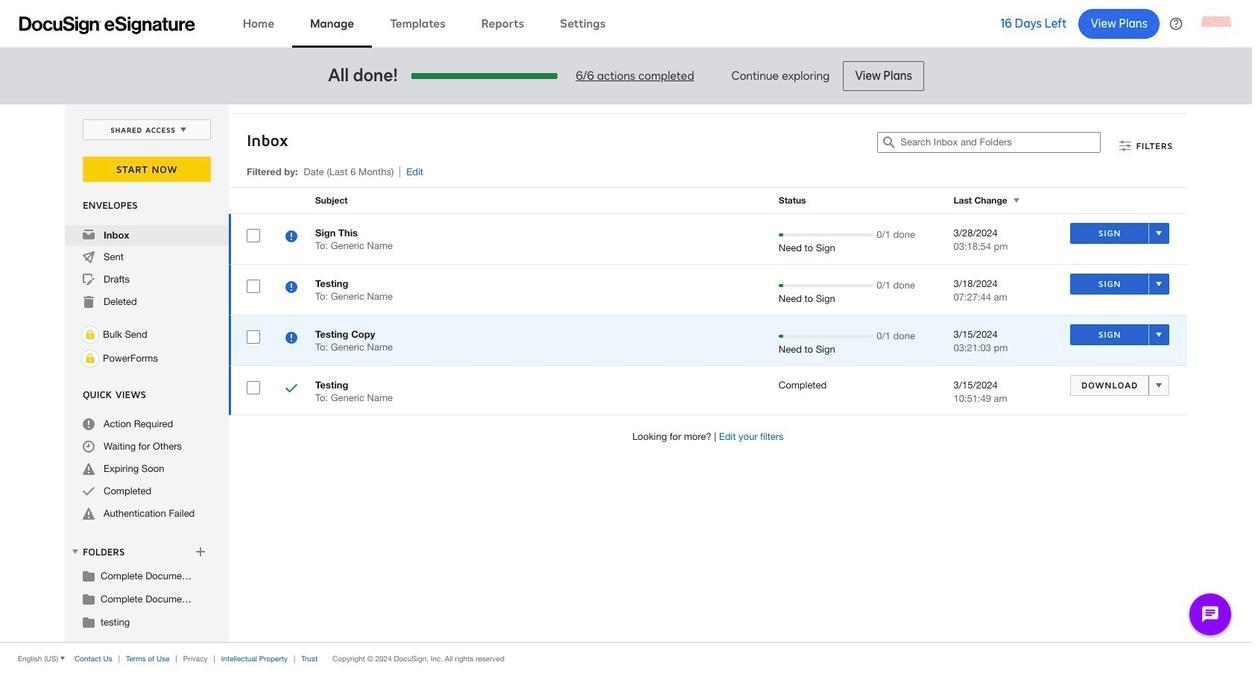 Task type: locate. For each thing, give the bounding box(es) containing it.
draft image
[[83, 274, 95, 286]]

secondary navigation region
[[65, 104, 1192, 642]]

lock image
[[81, 326, 99, 344], [81, 350, 99, 368]]

folder image
[[83, 570, 95, 582], [83, 616, 95, 628]]

1 need to sign image from the top
[[286, 230, 298, 245]]

1 vertical spatial need to sign image
[[286, 281, 298, 295]]

view folders image
[[69, 546, 81, 558]]

0 vertical spatial lock image
[[81, 326, 99, 344]]

1 vertical spatial lock image
[[81, 350, 99, 368]]

clock image
[[83, 441, 95, 453]]

1 vertical spatial folder image
[[83, 616, 95, 628]]

sent image
[[83, 251, 95, 263]]

trash image
[[83, 296, 95, 308]]

docusign esignature image
[[19, 16, 195, 34]]

0 vertical spatial need to sign image
[[286, 230, 298, 245]]

folder image down folder image
[[83, 616, 95, 628]]

0 vertical spatial folder image
[[83, 570, 95, 582]]

need to sign image
[[286, 230, 298, 245], [286, 281, 298, 295]]

folder image up folder image
[[83, 570, 95, 582]]



Task type: vqa. For each thing, say whether or not it's contained in the screenshot.
user icon at left top
no



Task type: describe. For each thing, give the bounding box(es) containing it.
folder image
[[83, 593, 95, 605]]

your uploaded profile image image
[[1202, 9, 1232, 38]]

2 need to sign image from the top
[[286, 281, 298, 295]]

completed image
[[83, 485, 95, 497]]

2 folder image from the top
[[83, 616, 95, 628]]

1 lock image from the top
[[81, 326, 99, 344]]

action required image
[[83, 418, 95, 430]]

completed image
[[286, 383, 298, 397]]

more info region
[[0, 642, 1253, 674]]

1 folder image from the top
[[83, 570, 95, 582]]

alert image
[[83, 508, 95, 520]]

need to sign image
[[286, 332, 298, 346]]

alert image
[[83, 463, 95, 475]]

inbox image
[[83, 229, 95, 241]]

2 lock image from the top
[[81, 350, 99, 368]]

Search Inbox and Folders text field
[[901, 133, 1101, 152]]



